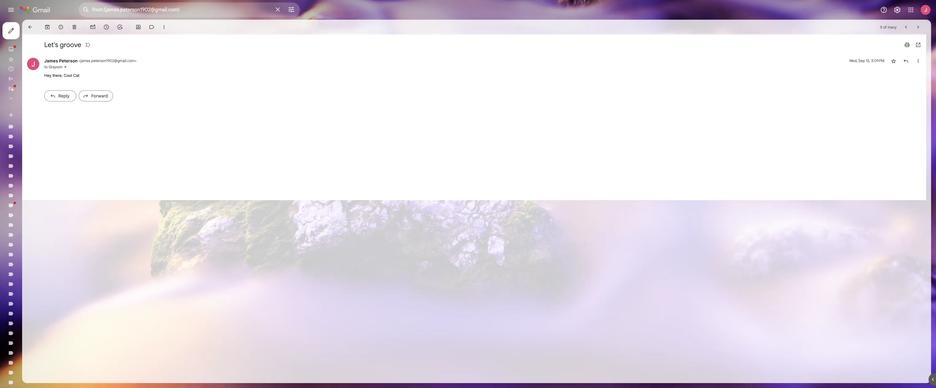 Task type: describe. For each thing, give the bounding box(es) containing it.
to grayson
[[44, 65, 63, 69]]

cool
[[64, 73, 72, 78]]

of
[[884, 25, 887, 29]]

grayson
[[49, 65, 63, 69]]

reply
[[58, 93, 70, 99]]

hey there, cool cat
[[44, 73, 79, 78]]

let's
[[44, 41, 58, 49]]

settings image
[[894, 6, 902, 14]]

wed,
[[850, 58, 858, 63]]

reply link
[[44, 90, 76, 101]]

there,
[[52, 73, 63, 78]]

let's groove
[[44, 41, 81, 49]]

report spam image
[[58, 24, 64, 30]]

back to search results image
[[27, 24, 33, 30]]

3:09 pm
[[872, 58, 885, 63]]

Not starred checkbox
[[891, 58, 897, 64]]

archive image
[[44, 24, 50, 30]]

older image
[[916, 24, 922, 30]]

show details image
[[64, 65, 67, 69]]

newer image
[[903, 24, 910, 30]]

to
[[44, 65, 48, 69]]

<
[[79, 58, 81, 63]]

clear search image
[[272, 3, 284, 16]]

snooze image
[[103, 24, 109, 30]]

Search mail text field
[[92, 7, 271, 13]]

forward
[[91, 93, 108, 99]]



Task type: vqa. For each thing, say whether or not it's contained in the screenshot.
- corresponding to Show snippets of the message (like Google web search!).
no



Task type: locate. For each thing, give the bounding box(es) containing it.
advanced search options image
[[285, 3, 298, 16]]

labels image
[[149, 24, 155, 30]]

not starred image
[[891, 58, 897, 64]]

5
[[881, 25, 883, 29]]

wed, sep 13, 3:09 pm cell
[[850, 58, 885, 64]]

None search field
[[79, 2, 300, 17]]

james.peterson1902@gmail.com
[[81, 58, 135, 63]]

many
[[888, 25, 897, 29]]

james peterson < james.peterson1902@gmail.com >
[[44, 58, 137, 64]]

james
[[44, 58, 58, 64]]

groove
[[60, 41, 81, 49]]

move to inbox image
[[135, 24, 141, 30]]

search mail image
[[81, 4, 92, 15]]

more image
[[161, 24, 167, 30]]

delete image
[[71, 24, 77, 30]]

sep
[[859, 58, 865, 63]]

main menu image
[[7, 6, 15, 14]]

navigation
[[0, 20, 74, 388]]

add to tasks image
[[117, 24, 123, 30]]

>
[[135, 58, 137, 63]]

5 of many
[[881, 25, 897, 29]]

13,
[[866, 58, 871, 63]]

wed, sep 13, 3:09 pm
[[850, 58, 885, 63]]

cat
[[73, 73, 79, 78]]

hey
[[44, 73, 51, 78]]

support image
[[881, 6, 888, 14]]

james peterson cell
[[44, 58, 137, 64]]

gmail image
[[20, 4, 53, 16]]

peterson
[[59, 58, 78, 64]]

forward link
[[79, 90, 113, 101]]



